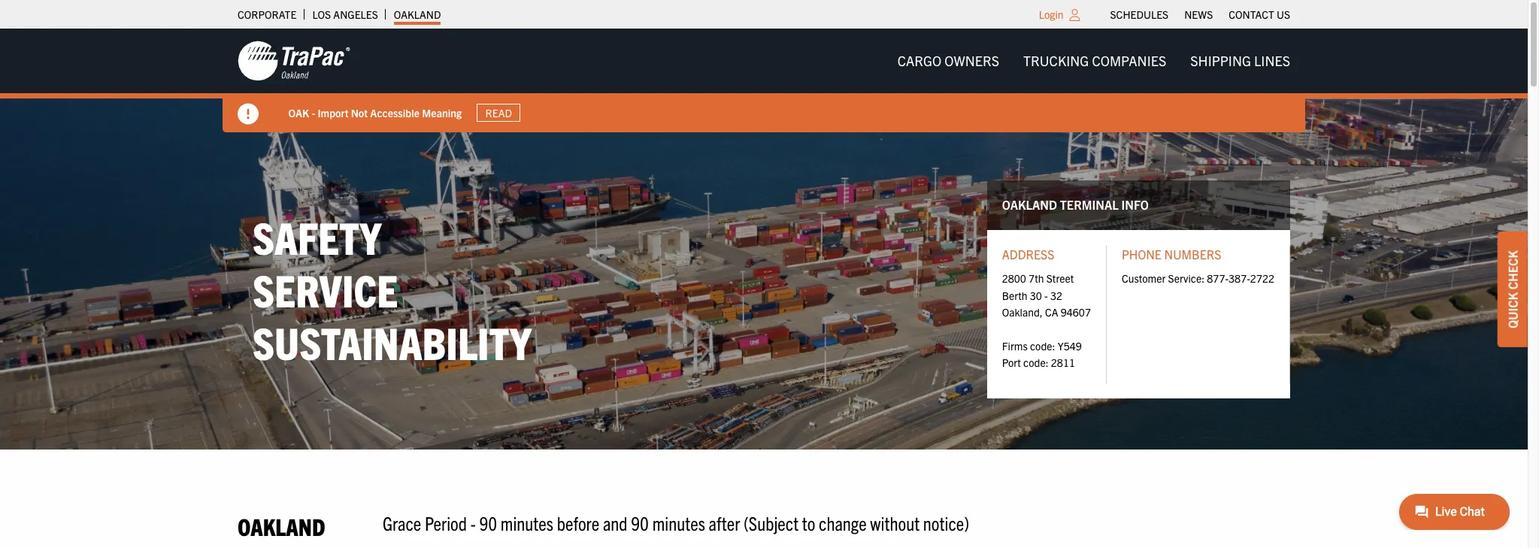 Task type: locate. For each thing, give the bounding box(es) containing it.
oakland
[[394, 8, 441, 21], [1002, 197, 1057, 212], [238, 512, 325, 541]]

contact us link
[[1229, 4, 1291, 25]]

corporate link
[[238, 4, 297, 25]]

code:
[[1030, 339, 1056, 353], [1024, 356, 1049, 369]]

code: up 2811
[[1030, 339, 1056, 353]]

- right oak
[[312, 106, 316, 119]]

- left the 32
[[1045, 288, 1048, 302]]

0 horizontal spatial 90
[[479, 511, 497, 535]]

companies
[[1092, 52, 1167, 69]]

90 right and
[[631, 511, 649, 535]]

387-
[[1229, 272, 1251, 285]]

news link
[[1185, 4, 1213, 25]]

minutes left after
[[653, 511, 705, 535]]

oakland terminal info
[[1002, 197, 1149, 212]]

firms
[[1002, 339, 1028, 353]]

0 horizontal spatial minutes
[[501, 511, 554, 535]]

oakland for oakland terminal info
[[1002, 197, 1057, 212]]

94607
[[1061, 305, 1091, 319]]

menu bar down light image
[[886, 46, 1303, 76]]

grace period - 90 minutes before and 90 minutes after (subject to change without notice)
[[383, 511, 970, 535]]

0 vertical spatial code:
[[1030, 339, 1056, 353]]

0 horizontal spatial oakland
[[238, 512, 325, 541]]

check
[[1506, 250, 1521, 289]]

oakland,
[[1002, 305, 1043, 319]]

minutes
[[501, 511, 554, 535], [653, 511, 705, 535]]

2 vertical spatial oakland
[[238, 512, 325, 541]]

owners
[[945, 52, 1000, 69]]

30
[[1030, 288, 1042, 302]]

login
[[1039, 8, 1064, 21]]

0 vertical spatial -
[[312, 106, 316, 119]]

service
[[253, 262, 398, 317]]

-
[[312, 106, 316, 119], [1045, 288, 1048, 302], [471, 511, 476, 535]]

90
[[479, 511, 497, 535], [631, 511, 649, 535]]

cargo
[[898, 52, 942, 69]]

1 horizontal spatial oakland
[[394, 8, 441, 21]]

quick check
[[1506, 250, 1521, 328]]

2 horizontal spatial oakland
[[1002, 197, 1057, 212]]

schedules link
[[1110, 4, 1169, 25]]

service:
[[1168, 272, 1205, 285]]

0 vertical spatial oakland
[[394, 8, 441, 21]]

cargo owners link
[[886, 46, 1012, 76]]

- right period at the left bottom of the page
[[471, 511, 476, 535]]

los angeles
[[312, 8, 378, 21]]

after
[[709, 511, 740, 535]]

1 minutes from the left
[[501, 511, 554, 535]]

sustainability
[[253, 314, 532, 369]]

1 vertical spatial oakland
[[1002, 197, 1057, 212]]

menu bar containing schedules
[[1103, 4, 1298, 25]]

login link
[[1039, 8, 1064, 21]]

877-
[[1207, 272, 1229, 285]]

0 vertical spatial menu bar
[[1103, 4, 1298, 25]]

notice)
[[923, 511, 970, 535]]

berth
[[1002, 288, 1028, 302]]

menu bar containing cargo owners
[[886, 46, 1303, 76]]

1 vertical spatial -
[[1045, 288, 1048, 302]]

oakland for oakland "link"
[[394, 8, 441, 21]]

2 horizontal spatial -
[[1045, 288, 1048, 302]]

minutes left before
[[501, 511, 554, 535]]

menu bar
[[1103, 4, 1298, 25], [886, 46, 1303, 76]]

1 horizontal spatial 90
[[631, 511, 649, 535]]

numbers
[[1165, 246, 1222, 261]]

1 vertical spatial menu bar
[[886, 46, 1303, 76]]

before
[[557, 511, 600, 535]]

1 horizontal spatial -
[[471, 511, 476, 535]]

angeles
[[333, 8, 378, 21]]

street
[[1047, 272, 1074, 285]]

1 horizontal spatial minutes
[[653, 511, 705, 535]]

info
[[1122, 197, 1149, 212]]

- inside banner
[[312, 106, 316, 119]]

code: right the port
[[1024, 356, 1049, 369]]

1 90 from the left
[[479, 511, 497, 535]]

banner
[[0, 29, 1539, 132]]

7th
[[1029, 272, 1044, 285]]

quick
[[1506, 292, 1521, 328]]

and
[[603, 511, 628, 535]]

customer service: 877-387-2722
[[1122, 272, 1275, 285]]

menu bar up shipping
[[1103, 4, 1298, 25]]

0 horizontal spatial -
[[312, 106, 316, 119]]

trucking companies
[[1024, 52, 1167, 69]]

2 vertical spatial -
[[471, 511, 476, 535]]

import
[[318, 106, 349, 119]]

90 right period at the left bottom of the page
[[479, 511, 497, 535]]



Task type: vqa. For each thing, say whether or not it's contained in the screenshot.
Address
yes



Task type: describe. For each thing, give the bounding box(es) containing it.
oak
[[289, 106, 310, 119]]

schedules
[[1110, 8, 1169, 21]]

change
[[819, 511, 867, 535]]

phone
[[1122, 246, 1162, 261]]

grace
[[383, 511, 421, 535]]

trucking companies link
[[1012, 46, 1179, 76]]

not
[[351, 106, 368, 119]]

2722
[[1251, 272, 1275, 285]]

phone numbers
[[1122, 246, 1222, 261]]

los angeles link
[[312, 4, 378, 25]]

(subject
[[744, 511, 799, 535]]

contact
[[1229, 8, 1275, 21]]

customer
[[1122, 272, 1166, 285]]

shipping lines
[[1191, 52, 1291, 69]]

los
[[312, 8, 331, 21]]

banner containing cargo owners
[[0, 29, 1539, 132]]

2 90 from the left
[[631, 511, 649, 535]]

solid image
[[238, 104, 259, 125]]

period
[[425, 511, 467, 535]]

shipping
[[1191, 52, 1251, 69]]

read link
[[477, 104, 521, 122]]

safety service sustainability
[[253, 209, 532, 369]]

safety
[[253, 209, 382, 264]]

meaning
[[422, 106, 462, 119]]

news
[[1185, 8, 1213, 21]]

port
[[1002, 356, 1021, 369]]

to
[[802, 511, 816, 535]]

oak - import not accessible meaning
[[289, 106, 462, 119]]

- inside "2800 7th street berth 30 - 32 oakland, ca 94607"
[[1045, 288, 1048, 302]]

lines
[[1254, 52, 1291, 69]]

us
[[1277, 8, 1291, 21]]

32
[[1051, 288, 1063, 302]]

shipping lines link
[[1179, 46, 1303, 76]]

y549
[[1058, 339, 1082, 353]]

light image
[[1070, 9, 1080, 21]]

firms code:  y549 port code:  2811
[[1002, 339, 1082, 369]]

2800
[[1002, 272, 1026, 285]]

ca
[[1045, 305, 1059, 319]]

cargo owners
[[898, 52, 1000, 69]]

2811
[[1051, 356, 1075, 369]]

oakland link
[[394, 4, 441, 25]]

oakland image
[[238, 40, 350, 82]]

2 minutes from the left
[[653, 511, 705, 535]]

read
[[486, 106, 513, 120]]

without
[[870, 511, 920, 535]]

corporate
[[238, 8, 297, 21]]

quick check link
[[1498, 231, 1528, 347]]

trucking
[[1024, 52, 1089, 69]]

2800 7th street berth 30 - 32 oakland, ca 94607
[[1002, 272, 1091, 319]]

accessible
[[371, 106, 420, 119]]

1 vertical spatial code:
[[1024, 356, 1049, 369]]

address
[[1002, 246, 1055, 261]]

terminal
[[1060, 197, 1119, 212]]

contact us
[[1229, 8, 1291, 21]]



